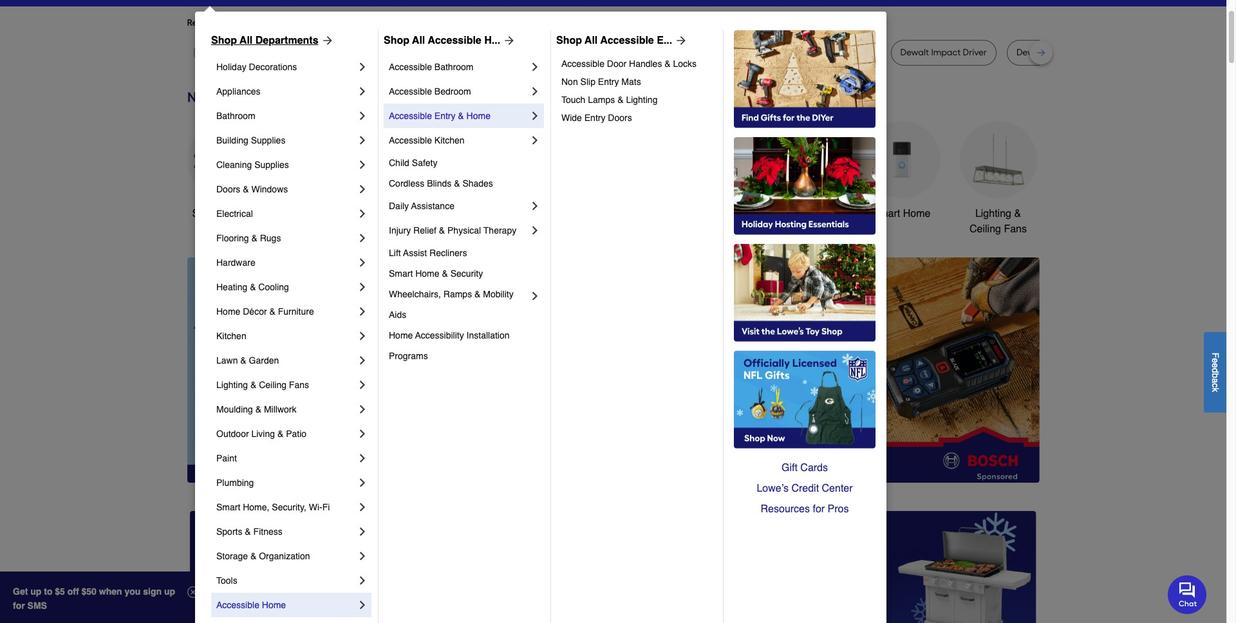 Task type: vqa. For each thing, say whether or not it's contained in the screenshot.
the right chevron up icon
no



Task type: locate. For each thing, give the bounding box(es) containing it.
supplies for cleaning supplies
[[255, 160, 289, 170]]

2 you from the left
[[419, 17, 434, 28]]

home inside home accessibility installation programs
[[389, 330, 413, 341]]

2 horizontal spatial driver
[[963, 47, 988, 58]]

$50
[[82, 587, 97, 597]]

decorations inside christmas decorations link
[[488, 224, 543, 235]]

child
[[389, 158, 410, 168]]

sms
[[27, 601, 47, 611]]

arrow right image
[[319, 34, 334, 47], [501, 34, 516, 47]]

1 vertical spatial ceiling
[[259, 380, 287, 390]]

daily
[[389, 201, 409, 211]]

0 vertical spatial lighting
[[626, 95, 658, 105]]

2 up from the left
[[164, 587, 175, 597]]

1 horizontal spatial tools link
[[380, 121, 458, 222]]

for
[[291, 17, 302, 28], [405, 17, 417, 28], [813, 504, 825, 515], [13, 601, 25, 611]]

wheelchairs, ramps & mobility aids
[[389, 289, 516, 320]]

& inside 'heating & cooling' "link"
[[250, 282, 256, 292]]

chevron right image for cleaning supplies
[[356, 158, 369, 171]]

for right suggestions
[[405, 17, 417, 28]]

1 horizontal spatial lighting & ceiling fans
[[970, 208, 1028, 235]]

outdoor inside "outdoor living & patio" link
[[216, 429, 249, 439]]

assist
[[403, 248, 427, 258]]

shop these last-minute gifts. $99 or less. quantities are limited and won't last. image
[[187, 258, 395, 483]]

2 driver from the left
[[847, 47, 871, 58]]

chevron right image
[[356, 61, 369, 73], [529, 61, 542, 73], [529, 110, 542, 122], [356, 134, 369, 147], [356, 183, 369, 196], [356, 207, 369, 220], [356, 232, 369, 245], [356, 256, 369, 269], [356, 281, 369, 294], [529, 290, 542, 303], [356, 305, 369, 318], [356, 330, 369, 343], [356, 379, 369, 392], [356, 428, 369, 441], [356, 452, 369, 465], [356, 477, 369, 490], [356, 501, 369, 514], [356, 575, 369, 588], [356, 599, 369, 612]]

& inside the 'touch lamps & lighting' link
[[618, 95, 624, 105]]

1 vertical spatial lighting & ceiling fans
[[216, 380, 309, 390]]

resources for pros link
[[734, 499, 876, 520]]

gift cards link
[[734, 458, 876, 479]]

security
[[451, 269, 483, 279]]

0 horizontal spatial outdoor
[[216, 429, 249, 439]]

2 bit from the left
[[571, 47, 582, 58]]

e...
[[657, 35, 673, 46]]

holiday decorations link
[[216, 55, 356, 79]]

0 vertical spatial lighting & ceiling fans
[[970, 208, 1028, 235]]

doors down touch lamps & lighting
[[608, 113, 632, 123]]

0 vertical spatial supplies
[[251, 135, 286, 146]]

0 vertical spatial decorations
[[249, 62, 297, 72]]

0 horizontal spatial up
[[30, 587, 41, 597]]

arrow right image inside shop all accessible h... link
[[501, 34, 516, 47]]

e up d
[[1211, 358, 1221, 363]]

for up departments
[[291, 17, 302, 28]]

paint link
[[216, 446, 356, 471]]

1 vertical spatial supplies
[[255, 160, 289, 170]]

for left pros
[[813, 504, 825, 515]]

entry down lamps
[[585, 113, 606, 123]]

fans
[[1005, 224, 1028, 235], [289, 380, 309, 390]]

decorations down christmas
[[488, 224, 543, 235]]

arrow right image down the more
[[319, 34, 334, 47]]

shop down more suggestions for you link
[[384, 35, 410, 46]]

new deals every day during 25 days of deals image
[[187, 86, 1040, 108]]

3 shop from the left
[[557, 35, 582, 46]]

1 vertical spatial decorations
[[488, 224, 543, 235]]

up right sign
[[164, 587, 175, 597]]

accessible bathroom link
[[389, 55, 529, 79]]

0 vertical spatial fans
[[1005, 224, 1028, 235]]

entry for wide entry doors
[[585, 113, 606, 123]]

doors
[[608, 113, 632, 123], [216, 184, 241, 195]]

kitchen
[[435, 135, 465, 146], [216, 331, 247, 341]]

heating & cooling link
[[216, 275, 356, 300]]

1 dewalt from the left
[[339, 47, 367, 58]]

1 horizontal spatial outdoor
[[672, 208, 709, 220]]

shades
[[463, 178, 493, 189]]

bit for dewalt drill bit set
[[1065, 47, 1076, 58]]

1 vertical spatial doors
[[216, 184, 241, 195]]

supplies up cleaning supplies
[[251, 135, 286, 146]]

0 horizontal spatial shop
[[211, 35, 237, 46]]

bit for dewalt drill bit
[[387, 47, 397, 58]]

1 impact from the left
[[513, 47, 543, 58]]

accessible up drill bit set
[[601, 35, 654, 46]]

decorations inside holiday decorations link
[[249, 62, 297, 72]]

lift assist recliners
[[389, 248, 467, 258]]

1 vertical spatial smart
[[389, 269, 413, 279]]

home accessibility installation programs link
[[389, 325, 542, 367]]

3 drill from the left
[[771, 47, 786, 58]]

for inside more suggestions for you link
[[405, 17, 417, 28]]

all up accessible bathroom
[[412, 35, 425, 46]]

rugs
[[260, 233, 281, 244]]

impact driver bit
[[513, 47, 582, 58]]

& inside injury relief & physical therapy link
[[439, 225, 445, 236]]

0 horizontal spatial impact
[[513, 47, 543, 58]]

3 driver from the left
[[963, 47, 988, 58]]

doors up shop all deals
[[216, 184, 241, 195]]

1 vertical spatial lighting
[[976, 208, 1012, 220]]

chevron right image for doors & windows
[[356, 183, 369, 196]]

accessible up "accessible bedroom"
[[389, 62, 432, 72]]

smart home, security, wi-fi link
[[216, 495, 356, 520]]

chevron right image
[[356, 85, 369, 98], [529, 85, 542, 98], [356, 110, 369, 122], [529, 134, 542, 147], [356, 158, 369, 171], [529, 200, 542, 213], [529, 224, 542, 237], [356, 354, 369, 367], [356, 403, 369, 416], [356, 526, 369, 539], [356, 550, 369, 563]]

& inside storage & organization link
[[251, 551, 257, 562]]

& inside accessible door handles & locks link
[[665, 59, 671, 69]]

lift
[[389, 248, 401, 258]]

shop down the recommended
[[211, 35, 237, 46]]

fi
[[323, 502, 330, 513]]

0 horizontal spatial bathroom link
[[216, 104, 356, 128]]

chevron right image for sports & fitness
[[356, 526, 369, 539]]

outdoor up equipment in the top of the page
[[672, 208, 709, 220]]

recliners
[[430, 248, 467, 258]]

kitchen up the lawn on the left of the page
[[216, 331, 247, 341]]

0 horizontal spatial smart
[[216, 502, 241, 513]]

chevron right image for wheelchairs, ramps & mobility aids
[[529, 290, 542, 303]]

all for shop all accessible e...
[[585, 35, 598, 46]]

arrow right image up accessible bathroom link
[[501, 34, 516, 47]]

smart home link
[[864, 121, 941, 222]]

0 horizontal spatial kitchen
[[216, 331, 247, 341]]

moulding
[[216, 405, 253, 415]]

2 horizontal spatial impact
[[932, 47, 961, 58]]

lowe's credit center link
[[734, 479, 876, 499]]

0 horizontal spatial lighting
[[216, 380, 248, 390]]

1 horizontal spatial driver
[[847, 47, 871, 58]]

2 e from the top
[[1211, 363, 1221, 368]]

touch
[[562, 95, 586, 105]]

arrow right image inside shop all departments link
[[319, 34, 334, 47]]

0 horizontal spatial you
[[304, 17, 320, 28]]

storage & organization
[[216, 551, 310, 562]]

accessible down accessible bathroom
[[389, 86, 432, 97]]

accessible up child safety
[[389, 135, 432, 146]]

paint
[[216, 454, 237, 464]]

0 horizontal spatial lighting & ceiling fans
[[216, 380, 309, 390]]

d
[[1211, 368, 1221, 373]]

drill for dewalt drill
[[771, 47, 786, 58]]

1 horizontal spatial set
[[697, 47, 710, 58]]

2 set from the left
[[697, 47, 710, 58]]

chevron right image for flooring & rugs
[[356, 232, 369, 245]]

entry inside wide entry doors link
[[585, 113, 606, 123]]

outdoor
[[672, 208, 709, 220], [216, 429, 249, 439]]

up left to
[[30, 587, 41, 597]]

ramps
[[444, 289, 472, 300]]

1 e from the top
[[1211, 358, 1221, 363]]

accessible for accessible kitchen
[[389, 135, 432, 146]]

bit set
[[684, 47, 710, 58]]

1 vertical spatial lighting & ceiling fans link
[[216, 373, 356, 397]]

smart
[[873, 208, 901, 220], [389, 269, 413, 279], [216, 502, 241, 513]]

entry down bedroom
[[435, 111, 456, 121]]

tools up the relief
[[407, 208, 431, 220]]

get up to 2 free select tools or batteries when you buy 1 with select purchases. image
[[190, 511, 459, 624]]

drill for dewalt drill bit set
[[1048, 47, 1063, 58]]

outdoor for outdoor tools & equipment
[[672, 208, 709, 220]]

tools down storage
[[216, 576, 238, 586]]

1 drill from the left
[[370, 47, 385, 58]]

chevron right image for hardware
[[356, 256, 369, 269]]

1 bit from the left
[[387, 47, 397, 58]]

touch lamps & lighting
[[562, 95, 658, 105]]

1 vertical spatial tools link
[[216, 569, 356, 593]]

outdoor tools & equipment
[[672, 208, 746, 235]]

e up b
[[1211, 363, 1221, 368]]

pros
[[828, 504, 849, 515]]

plumbing link
[[216, 471, 356, 495]]

2 horizontal spatial set
[[1078, 47, 1091, 58]]

1 shop from the left
[[211, 35, 237, 46]]

millwork
[[264, 405, 297, 415]]

0 horizontal spatial doors
[[216, 184, 241, 195]]

all down recommended searches for you
[[240, 35, 253, 46]]

0 vertical spatial ceiling
[[970, 224, 1002, 235]]

shop all departments link
[[211, 33, 334, 48]]

shop for shop all departments
[[211, 35, 237, 46]]

accessible up slip
[[562, 59, 605, 69]]

1 vertical spatial outdoor
[[216, 429, 249, 439]]

0 horizontal spatial driver
[[545, 47, 569, 58]]

impact for impact driver bit
[[513, 47, 543, 58]]

garden
[[249, 356, 279, 366]]

driver for impact driver bit
[[545, 47, 569, 58]]

1 you from the left
[[304, 17, 320, 28]]

entry inside accessible entry & home link
[[435, 111, 456, 121]]

1 horizontal spatial decorations
[[488, 224, 543, 235]]

0 vertical spatial smart
[[873, 208, 901, 220]]

entry inside non slip entry mats link
[[598, 77, 619, 87]]

all down recommended searches for you heading
[[585, 35, 598, 46]]

lowe's
[[757, 483, 789, 495]]

entry up touch lamps & lighting
[[598, 77, 619, 87]]

0 horizontal spatial arrow right image
[[319, 34, 334, 47]]

cordless blinds & shades link
[[389, 173, 542, 194]]

1 horizontal spatial shop
[[384, 35, 410, 46]]

2 horizontal spatial smart
[[873, 208, 901, 220]]

1 vertical spatial arrow right image
[[1016, 370, 1029, 383]]

1 horizontal spatial up
[[164, 587, 175, 597]]

chevron right image for smart home, security, wi-fi
[[356, 501, 369, 514]]

doors inside "link"
[[216, 184, 241, 195]]

home accessibility installation programs
[[389, 330, 512, 361]]

0 horizontal spatial set
[[642, 47, 655, 58]]

2 shop from the left
[[384, 35, 410, 46]]

5 bit from the left
[[1065, 47, 1076, 58]]

1 vertical spatial bathroom
[[216, 111, 256, 121]]

arrow right image
[[673, 34, 688, 47], [1016, 370, 1029, 383]]

2 horizontal spatial tools
[[712, 208, 736, 220]]

smart home & security
[[389, 269, 483, 279]]

impact driver
[[816, 47, 871, 58]]

child safety
[[389, 158, 438, 168]]

0 vertical spatial arrow right image
[[673, 34, 688, 47]]

all for shop all departments
[[240, 35, 253, 46]]

you left the more
[[304, 17, 320, 28]]

drill for dewalt drill bit
[[370, 47, 385, 58]]

4 bit from the left
[[684, 47, 695, 58]]

doors & windows
[[216, 184, 288, 195]]

safety
[[412, 158, 438, 168]]

chevron right image for storage & organization
[[356, 550, 369, 563]]

for down get
[[13, 601, 25, 611]]

shop all deals
[[192, 208, 259, 220]]

2 arrow right image from the left
[[501, 34, 516, 47]]

patio
[[286, 429, 307, 439]]

& inside 'sports & fitness' link
[[245, 527, 251, 537]]

1 horizontal spatial doors
[[608, 113, 632, 123]]

2 horizontal spatial shop
[[557, 35, 582, 46]]

driver for impact driver
[[847, 47, 871, 58]]

christmas decorations link
[[477, 121, 554, 237]]

non slip entry mats link
[[562, 73, 714, 91]]

dewalt for dewalt impact driver
[[901, 47, 930, 58]]

chevron right image for home décor & furniture
[[356, 305, 369, 318]]

smart for smart home
[[873, 208, 901, 220]]

accessible down storage
[[216, 600, 260, 611]]

decorations down shop all departments link
[[249, 62, 297, 72]]

chevron right image for daily assistance
[[529, 200, 542, 213]]

more suggestions for you link
[[330, 17, 444, 30]]

cards
[[801, 463, 828, 474]]

4 dewalt from the left
[[1017, 47, 1046, 58]]

& inside flooring & rugs link
[[252, 233, 258, 244]]

heating
[[216, 282, 248, 292]]

accessible entry & home link
[[389, 104, 529, 128]]

0 vertical spatial lighting & ceiling fans link
[[960, 121, 1038, 237]]

heating & cooling
[[216, 282, 289, 292]]

outdoor living & patio
[[216, 429, 307, 439]]

searches
[[251, 17, 289, 28]]

1 horizontal spatial tools
[[407, 208, 431, 220]]

chevron right image for bathroom
[[356, 110, 369, 122]]

scroll to item #5 image
[[789, 460, 819, 465]]

1 horizontal spatial smart
[[389, 269, 413, 279]]

you
[[304, 17, 320, 28], [419, 17, 434, 28]]

arrow right image inside "shop all accessible e..." link
[[673, 34, 688, 47]]

0 vertical spatial tools link
[[380, 121, 458, 222]]

supplies up windows
[[255, 160, 289, 170]]

0 horizontal spatial fans
[[289, 380, 309, 390]]

0 vertical spatial outdoor
[[672, 208, 709, 220]]

3 dewalt from the left
[[901, 47, 930, 58]]

supplies for building supplies
[[251, 135, 286, 146]]

0 horizontal spatial arrow right image
[[673, 34, 688, 47]]

all right the shop
[[219, 208, 230, 220]]

0 horizontal spatial lighting & ceiling fans link
[[216, 373, 356, 397]]

4 drill from the left
[[1048, 47, 1063, 58]]

resources for pros
[[761, 504, 849, 515]]

kitchen down accessible entry & home link
[[435, 135, 465, 146]]

non
[[562, 77, 578, 87]]

accessible
[[428, 35, 482, 46], [601, 35, 654, 46], [562, 59, 605, 69], [389, 62, 432, 72], [389, 86, 432, 97], [389, 111, 432, 121], [389, 135, 432, 146], [216, 600, 260, 611]]

1 horizontal spatial lighting & ceiling fans link
[[960, 121, 1038, 237]]

1 horizontal spatial fans
[[1005, 224, 1028, 235]]

equipment
[[684, 224, 734, 235]]

0 horizontal spatial tools
[[216, 576, 238, 586]]

1 horizontal spatial you
[[419, 17, 434, 28]]

1 horizontal spatial arrow right image
[[501, 34, 516, 47]]

programs
[[389, 351, 428, 361]]

0 horizontal spatial ceiling
[[259, 380, 287, 390]]

0 vertical spatial bathroom
[[435, 62, 474, 72]]

recommended
[[187, 17, 249, 28]]

outdoor down moulding
[[216, 429, 249, 439]]

gift
[[782, 463, 798, 474]]

& inside smart home & security link
[[442, 269, 448, 279]]

chevron right image for paint
[[356, 452, 369, 465]]

shop for shop all accessible h...
[[384, 35, 410, 46]]

touch lamps & lighting link
[[562, 91, 714, 109]]

for inside get up to $5 off $50 when you sign up for sms
[[13, 601, 25, 611]]

1 horizontal spatial kitchen
[[435, 135, 465, 146]]

0 horizontal spatial decorations
[[249, 62, 297, 72]]

you up shop all accessible h...
[[419, 17, 434, 28]]

shop up impact driver bit
[[557, 35, 582, 46]]

& inside accessible entry & home link
[[458, 111, 464, 121]]

tools up equipment in the top of the page
[[712, 208, 736, 220]]

1 vertical spatial fans
[[289, 380, 309, 390]]

2 horizontal spatial bathroom
[[783, 208, 828, 220]]

flooring & rugs link
[[216, 226, 356, 251]]

outdoor inside outdoor tools & equipment
[[672, 208, 709, 220]]

2 vertical spatial smart
[[216, 502, 241, 513]]

1 horizontal spatial impact
[[816, 47, 845, 58]]

smart for smart home, security, wi-fi
[[216, 502, 241, 513]]

0 vertical spatial doors
[[608, 113, 632, 123]]

accessible for accessible entry & home
[[389, 111, 432, 121]]

None search field
[[480, 0, 832, 8]]

chevron right image for lighting & ceiling fans
[[356, 379, 369, 392]]

2 impact from the left
[[816, 47, 845, 58]]

1 arrow right image from the left
[[319, 34, 334, 47]]

accessible up accessible kitchen
[[389, 111, 432, 121]]

chevron right image for building supplies
[[356, 134, 369, 147]]

e
[[1211, 358, 1221, 363], [1211, 363, 1221, 368]]

1 driver from the left
[[545, 47, 569, 58]]

2 dewalt from the left
[[740, 47, 769, 58]]



Task type: describe. For each thing, give the bounding box(es) containing it.
for inside 'resources for pros' "link"
[[813, 504, 825, 515]]

chevron right image for outdoor living & patio
[[356, 428, 369, 441]]

chevron right image for accessible bathroom
[[529, 61, 542, 73]]

more
[[330, 17, 351, 28]]

sign
[[143, 587, 162, 597]]

0 vertical spatial kitchen
[[435, 135, 465, 146]]

1 horizontal spatial bathroom link
[[767, 121, 844, 222]]

wheelchairs, ramps & mobility aids link
[[389, 284, 529, 325]]

all for shop all deals
[[219, 208, 230, 220]]

dewalt for dewalt drill bit set
[[1017, 47, 1046, 58]]

lawn
[[216, 356, 238, 366]]

injury
[[389, 225, 411, 236]]

accessible for accessible bedroom
[[389, 86, 432, 97]]

electrical
[[216, 209, 253, 219]]

accessible home
[[216, 600, 286, 611]]

advertisement region
[[416, 258, 1040, 486]]

3 set from the left
[[1078, 47, 1091, 58]]

non slip entry mats
[[562, 77, 641, 87]]

find gifts for the diyer. image
[[734, 30, 876, 128]]

1 horizontal spatial arrow right image
[[1016, 370, 1029, 383]]

shop for shop all accessible e...
[[557, 35, 582, 46]]

décor
[[243, 307, 267, 317]]

security,
[[272, 502, 307, 513]]

chevron right image for accessible kitchen
[[529, 134, 542, 147]]

shop all accessible e...
[[557, 35, 673, 46]]

holiday
[[216, 62, 247, 72]]

wide entry doors link
[[562, 109, 714, 127]]

dewalt for dewalt drill bit
[[339, 47, 367, 58]]

appliances link
[[216, 79, 356, 104]]

accessible door handles & locks link
[[562, 55, 714, 73]]

2 drill from the left
[[611, 47, 627, 58]]

& inside wheelchairs, ramps & mobility aids
[[475, 289, 481, 300]]

to
[[44, 587, 52, 597]]

home décor & furniture link
[[216, 300, 356, 324]]

shop all accessible h... link
[[384, 33, 516, 48]]

plumbing
[[216, 478, 254, 488]]

lawn & garden link
[[216, 349, 356, 373]]

chevron right image for accessible home
[[356, 599, 369, 612]]

2 vertical spatial bathroom
[[783, 208, 828, 220]]

tools inside outdoor tools & equipment
[[712, 208, 736, 220]]

accessible bedroom link
[[389, 79, 529, 104]]

lift assist recliners link
[[389, 243, 542, 263]]

up to 35 percent off select small appliances. image
[[479, 511, 748, 624]]

cleaning
[[216, 160, 252, 170]]

building supplies link
[[216, 128, 356, 153]]

daily assistance
[[389, 201, 455, 211]]

3 impact from the left
[[932, 47, 961, 58]]

1 set from the left
[[642, 47, 655, 58]]

living
[[252, 429, 275, 439]]

0 horizontal spatial bathroom
[[216, 111, 256, 121]]

accessible home link
[[216, 593, 356, 618]]

all for shop all accessible h...
[[412, 35, 425, 46]]

chevron right image for accessible bedroom
[[529, 85, 542, 98]]

decorations for christmas
[[488, 224, 543, 235]]

wheelchairs,
[[389, 289, 441, 300]]

officially licensed n f l gifts. shop now. image
[[734, 351, 876, 449]]

home décor & furniture
[[216, 307, 314, 317]]

you for recommended searches for you
[[304, 17, 320, 28]]

chevron right image for lawn & garden
[[356, 354, 369, 367]]

1 horizontal spatial lighting
[[626, 95, 658, 105]]

resources
[[761, 504, 810, 515]]

chevron right image for moulding & millwork
[[356, 403, 369, 416]]

decorations for holiday
[[249, 62, 297, 72]]

& inside lawn & garden link
[[241, 356, 247, 366]]

daily assistance link
[[389, 194, 529, 218]]

impact for impact driver
[[816, 47, 845, 58]]

drill bit set
[[611, 47, 655, 58]]

h...
[[485, 35, 501, 46]]

0 horizontal spatial tools link
[[216, 569, 356, 593]]

dewalt drill bit set
[[1017, 47, 1091, 58]]

cordless blinds & shades
[[389, 178, 493, 189]]

building
[[216, 135, 249, 146]]

credit
[[792, 483, 820, 495]]

chevron right image for appliances
[[356, 85, 369, 98]]

accessible entry & home
[[389, 111, 491, 121]]

& inside "outdoor living & patio" link
[[278, 429, 284, 439]]

arrow right image for shop all departments
[[319, 34, 334, 47]]

door
[[607, 59, 627, 69]]

wide
[[562, 113, 582, 123]]

furniture
[[278, 307, 314, 317]]

1 up from the left
[[30, 587, 41, 597]]

3 bit from the left
[[629, 47, 639, 58]]

smart for smart home & security
[[389, 269, 413, 279]]

injury relief & physical therapy
[[389, 225, 517, 236]]

accessibility
[[415, 330, 464, 341]]

scroll to item #4 image
[[758, 460, 789, 465]]

entry for accessible entry & home
[[435, 111, 456, 121]]

deals
[[233, 208, 259, 220]]

accessible for accessible home
[[216, 600, 260, 611]]

flooring & rugs
[[216, 233, 281, 244]]

lowe's credit center
[[757, 483, 853, 495]]

accessible kitchen
[[389, 135, 465, 146]]

therapy
[[484, 225, 517, 236]]

f
[[1211, 353, 1221, 358]]

accessible for accessible door handles & locks
[[562, 59, 605, 69]]

chevron right image for kitchen
[[356, 330, 369, 343]]

$5
[[55, 587, 65, 597]]

moulding & millwork
[[216, 405, 297, 415]]

center
[[822, 483, 853, 495]]

christmas decorations
[[488, 208, 543, 235]]

dewalt for dewalt drill
[[740, 47, 769, 58]]

& inside outdoor tools & equipment
[[739, 208, 746, 220]]

visit the lowe's toy shop. image
[[734, 244, 876, 342]]

recommended searches for you heading
[[187, 17, 1040, 30]]

physical
[[448, 225, 481, 236]]

sports
[[216, 527, 243, 537]]

f e e d b a c k
[[1211, 353, 1221, 392]]

& inside home décor & furniture link
[[270, 307, 276, 317]]

fitness
[[254, 527, 283, 537]]

chevron right image for plumbing
[[356, 477, 369, 490]]

1 horizontal spatial ceiling
[[970, 224, 1002, 235]]

flooring
[[216, 233, 249, 244]]

dewalt impact driver
[[901, 47, 988, 58]]

building supplies
[[216, 135, 286, 146]]

sports & fitness link
[[216, 520, 356, 544]]

k
[[1211, 388, 1221, 392]]

& inside doors & windows "link"
[[243, 184, 249, 195]]

you for more suggestions for you
[[419, 17, 434, 28]]

chevron right image for heating & cooling
[[356, 281, 369, 294]]

1 vertical spatial kitchen
[[216, 331, 247, 341]]

& inside moulding & millwork link
[[256, 405, 262, 415]]

chevron right image for injury relief & physical therapy
[[529, 224, 542, 237]]

chevron right image for accessible entry & home
[[529, 110, 542, 122]]

arrow right image for shop all accessible h...
[[501, 34, 516, 47]]

& inside the cordless blinds & shades link
[[454, 178, 460, 189]]

shop all departments
[[211, 35, 319, 46]]

dewalt drill bit
[[339, 47, 397, 58]]

mats
[[622, 77, 641, 87]]

moulding & millwork link
[[216, 397, 356, 422]]

accessible for accessible bathroom
[[389, 62, 432, 72]]

accessible up accessible bathroom link
[[428, 35, 482, 46]]

injury relief & physical therapy link
[[389, 218, 529, 243]]

child safety link
[[389, 153, 542, 173]]

dewalt drill
[[740, 47, 786, 58]]

2 horizontal spatial lighting
[[976, 208, 1012, 220]]

2 vertical spatial lighting
[[216, 380, 248, 390]]

suggestions
[[353, 17, 403, 28]]

up to 30 percent off select grills and accessories. image
[[769, 511, 1038, 624]]

outdoor for outdoor living & patio
[[216, 429, 249, 439]]

aids
[[389, 310, 407, 320]]

chevron right image for tools
[[356, 575, 369, 588]]

chevron right image for holiday decorations
[[356, 61, 369, 73]]

shop
[[192, 208, 216, 220]]

bit for impact driver bit
[[571, 47, 582, 58]]

doors & windows link
[[216, 177, 356, 202]]

recommended searches for you
[[187, 17, 320, 28]]

shop all accessible e... link
[[557, 33, 688, 48]]

scroll to item #2 element
[[693, 459, 727, 466]]

home,
[[243, 502, 270, 513]]

chevron right image for electrical
[[356, 207, 369, 220]]

holiday hosting essentials. image
[[734, 137, 876, 235]]

1 horizontal spatial bathroom
[[435, 62, 474, 72]]

chat invite button image
[[1169, 575, 1208, 614]]



